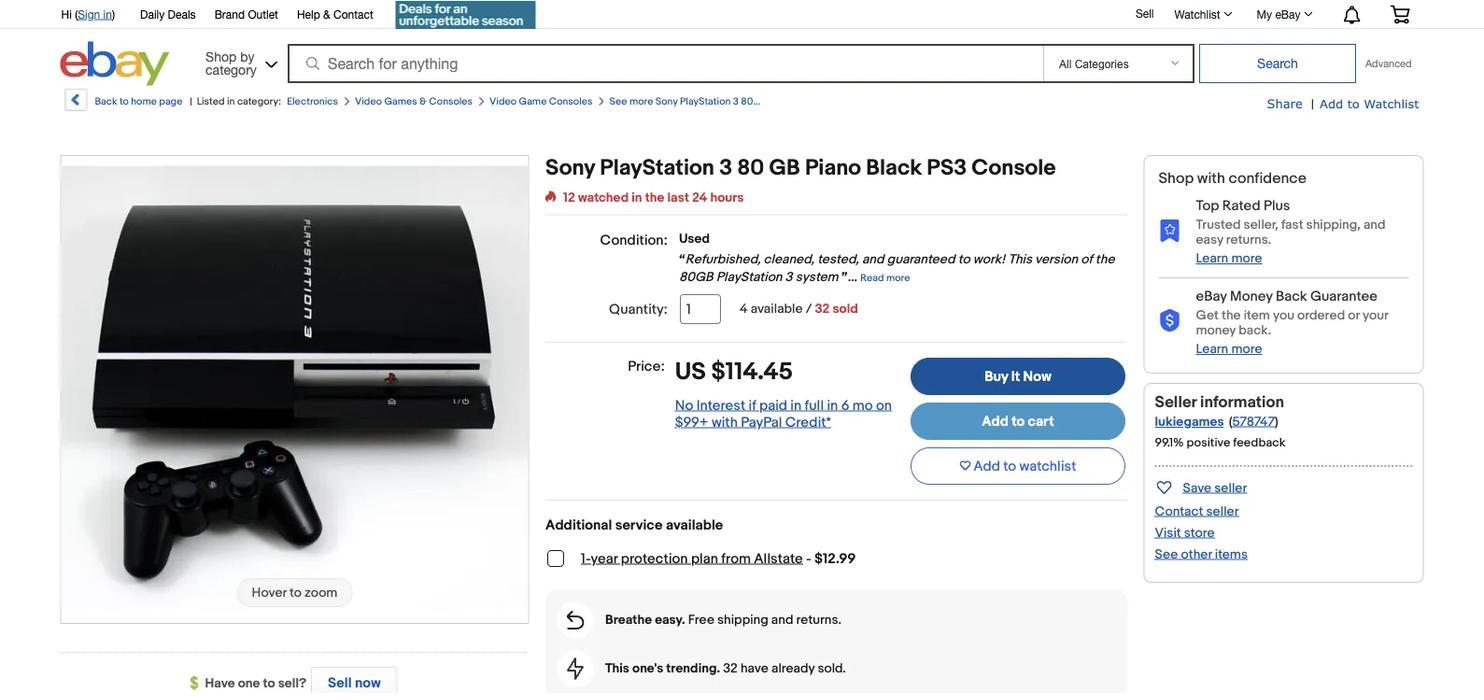 Task type: vqa. For each thing, say whether or not it's contained in the screenshot.
Brand Outlet link
yes



Task type: describe. For each thing, give the bounding box(es) containing it.
top
[[1196, 198, 1219, 214]]

buy it now
[[985, 368, 1052, 385]]

| listed in category:
[[190, 95, 281, 107]]

playstation inside " refurbished, cleaned, tested, and guaranteed to work! this version of the 80gb playstation 3 system
[[716, 269, 782, 285]]

help & contact link
[[297, 5, 373, 25]]

sony playstation 3 80 gb piano black ps3 console - picture 1 of 1 image
[[61, 166, 528, 609]]

advanced
[[1366, 57, 1412, 70]]

save seller
[[1183, 480, 1247, 496]]

additional
[[546, 517, 612, 533]]

buy
[[985, 368, 1008, 385]]

sell for sell
[[1136, 7, 1154, 20]]

items
[[1215, 546, 1248, 562]]

easy
[[1196, 232, 1223, 248]]

cart
[[1028, 413, 1054, 430]]

0 horizontal spatial this
[[605, 661, 630, 677]]

add to watchlist link
[[1320, 95, 1419, 112]]

1 horizontal spatial available
[[751, 301, 803, 317]]

more inside ebay money back guarantee get the item you ordered or your money back. learn more
[[1232, 341, 1262, 357]]

plan
[[691, 550, 718, 567]]

contact seller link
[[1155, 503, 1239, 519]]

back to home page
[[95, 95, 182, 107]]

6
[[841, 397, 850, 414]]

service
[[615, 517, 663, 533]]

add to cart link
[[911, 403, 1126, 440]]

32 for have
[[723, 661, 738, 677]]

) inside account navigation
[[112, 7, 115, 21]]

in inside account navigation
[[103, 7, 112, 21]]

tested,
[[818, 251, 859, 267]]

other
[[1181, 546, 1212, 562]]

the inside ebay money back guarantee get the item you ordered or your money back. learn more
[[1222, 308, 1241, 324]]

from
[[721, 550, 751, 567]]

paid
[[759, 397, 787, 414]]

$99+
[[675, 414, 709, 431]]

watchlist
[[1020, 458, 1077, 475]]

watchlist link
[[1164, 3, 1241, 25]]

my ebay
[[1257, 7, 1301, 21]]

1-year protection plan from allstate - $12.99
[[581, 550, 856, 567]]

of
[[1081, 251, 1093, 267]]

plus
[[1264, 198, 1290, 214]]

your shopping cart image
[[1389, 5, 1411, 24]]

it
[[1011, 368, 1020, 385]]

sign
[[78, 7, 100, 21]]

4
[[740, 301, 748, 317]]

home
[[131, 95, 157, 107]]

learn inside ebay money back guarantee get the item you ordered or your money back. learn more
[[1196, 341, 1229, 357]]

credit*
[[785, 414, 831, 431]]

with details__icon image for ebay money back guarantee
[[1159, 309, 1181, 333]]

seller,
[[1244, 217, 1279, 233]]

electronics link
[[287, 95, 338, 107]]

shop with confidence
[[1159, 169, 1307, 187]]

work!
[[973, 251, 1005, 267]]

read
[[861, 272, 884, 284]]

visit
[[1155, 525, 1181, 541]]

us $114.45
[[675, 358, 793, 387]]

sell now
[[328, 674, 381, 691]]

0 horizontal spatial available
[[666, 517, 723, 533]]

ps3
[[927, 155, 967, 182]]

now
[[1023, 368, 1052, 385]]

store
[[1184, 525, 1215, 541]]

us
[[675, 358, 706, 387]]

to left home
[[120, 95, 129, 107]]

Search for anything text field
[[291, 46, 1040, 81]]

help
[[297, 7, 320, 21]]

get an extra 20% off image
[[396, 1, 536, 29]]

sony inside the us $114.45 main content
[[546, 155, 595, 182]]

in left 6
[[827, 397, 838, 414]]

confidence
[[1229, 169, 1307, 187]]

| inside "share | add to watchlist"
[[1311, 96, 1314, 112]]

more inside "" ... read more"
[[886, 272, 910, 284]]

daily deals link
[[140, 5, 196, 25]]

save seller button
[[1155, 476, 1247, 498]]

money
[[1196, 323, 1236, 339]]

in left full
[[791, 397, 802, 414]]

with details__icon image for top rated plus
[[1159, 219, 1181, 242]]

gb
[[769, 155, 800, 182]]

last
[[667, 190, 689, 206]]

Quantity: text field
[[680, 294, 721, 324]]

my ebay link
[[1247, 3, 1321, 25]]

"
[[841, 269, 848, 285]]

to inside "share | add to watchlist"
[[1348, 96, 1360, 110]]

ebay inside ebay money back guarantee get the item you ordered or your money back. learn more
[[1196, 288, 1227, 305]]

shipping,
[[1306, 217, 1361, 233]]

cleaned,
[[764, 251, 815, 267]]

sign in link
[[78, 7, 112, 21]]

2 consoles from the left
[[549, 95, 593, 107]]

sony playstation 3 80 gb piano black ps3 console
[[546, 155, 1056, 182]]

seller
[[1155, 392, 1197, 412]]

more inside top rated plus trusted seller, fast shipping, and easy returns. learn more
[[1232, 251, 1262, 267]]

1 vertical spatial 3
[[719, 155, 732, 182]]

help & contact
[[297, 7, 373, 21]]

share button
[[1267, 95, 1303, 112]]

1 consoles from the left
[[429, 95, 473, 107]]

24
[[692, 190, 707, 206]]

( inside the seller information lukiegames ( 578747 ) 99.1% positive feedback
[[1229, 414, 1232, 430]]

1 horizontal spatial &
[[420, 95, 427, 107]]

protection
[[621, 550, 688, 567]]

sell link
[[1127, 7, 1162, 20]]

none submit inside 'shop by category' banner
[[1199, 44, 1356, 83]]

0 vertical spatial 3
[[733, 95, 739, 107]]

seller for contact
[[1206, 503, 1239, 519]]

paypal
[[741, 414, 782, 431]]

to left 'watchlist'
[[1004, 458, 1016, 475]]

shipping
[[717, 612, 769, 628]]

video games & consoles link
[[355, 95, 473, 107]]

0 horizontal spatial console
[[770, 95, 808, 107]]

32 for sold
[[815, 301, 830, 317]]

video for video game consoles
[[490, 95, 517, 107]]

listed
[[197, 95, 225, 107]]

quantity:
[[609, 301, 668, 318]]

ordered
[[1298, 308, 1345, 324]]

see other items link
[[1155, 546, 1248, 562]]

12 watched in the last 24 hours
[[563, 190, 744, 206]]

share | add to watchlist
[[1267, 96, 1419, 112]]

easy.
[[655, 612, 685, 628]]

) inside the seller information lukiegames ( 578747 ) 99.1% positive feedback
[[1275, 414, 1279, 430]]

dollar sign image
[[190, 676, 205, 691]]

back inside ebay money back guarantee get the item you ordered or your money back. learn more
[[1276, 288, 1307, 305]]

/
[[806, 301, 812, 317]]

with details__icon image for this one's trending.
[[567, 658, 584, 680]]

add to cart
[[982, 413, 1054, 430]]

and for " refurbished, cleaned, tested, and guaranteed to work! this version of the 80gb playstation 3 system
[[862, 251, 884, 267]]

seller information lukiegames ( 578747 ) 99.1% positive feedback
[[1155, 392, 1286, 450]]

learn more link for money
[[1196, 341, 1262, 357]]

and for breathe easy. free shipping and returns.
[[771, 612, 793, 628]]

feedback
[[1233, 436, 1286, 450]]

shop by category button
[[197, 42, 281, 82]]

& inside account navigation
[[323, 7, 330, 21]]

breathe
[[605, 612, 652, 628]]

learn more link for rated
[[1196, 251, 1262, 267]]

578747
[[1232, 414, 1275, 430]]

lukiegames link
[[1155, 414, 1224, 430]]

year
[[591, 550, 618, 567]]



Task type: locate. For each thing, give the bounding box(es) containing it.
1 vertical spatial contact
[[1155, 503, 1204, 519]]

sell now link
[[307, 667, 397, 693]]

0 vertical spatial ebay
[[1275, 7, 1301, 21]]

deals
[[168, 7, 196, 21]]

0 vertical spatial returns.
[[1226, 232, 1272, 248]]

and right shipping,
[[1364, 217, 1386, 233]]

learn more link down money
[[1196, 341, 1262, 357]]

add for add to cart
[[982, 413, 1009, 430]]

with details__icon image left the 'breathe'
[[567, 611, 584, 630]]

- left $12.99
[[806, 550, 811, 567]]

if
[[749, 397, 756, 414]]

console right ps3 on the right of the page
[[972, 155, 1056, 182]]

1 vertical spatial sony
[[546, 155, 595, 182]]

1 vertical spatial console
[[972, 155, 1056, 182]]

lukiegames
[[1155, 414, 1224, 430]]

video game consoles link
[[490, 95, 593, 107]]

more down back.
[[1232, 341, 1262, 357]]

allstate
[[754, 550, 803, 567]]

1 vertical spatial watchlist
[[1364, 96, 1419, 110]]

1 vertical spatial ebay
[[1196, 288, 1227, 305]]

2 video from the left
[[490, 95, 517, 107]]

playstation down refurbished,
[[716, 269, 782, 285]]

1 horizontal spatial video
[[490, 95, 517, 107]]

add down buy on the bottom right of page
[[982, 413, 1009, 430]]

video left "game"
[[490, 95, 517, 107]]

video for video games & consoles
[[355, 95, 382, 107]]

1 vertical spatial and
[[862, 251, 884, 267]]

sell left the watchlist link
[[1136, 7, 1154, 20]]

0 vertical spatial this
[[1008, 251, 1032, 267]]

2 vertical spatial 3
[[785, 269, 793, 285]]

0 vertical spatial )
[[112, 7, 115, 21]]

0 vertical spatial console
[[770, 95, 808, 107]]

add for add to watchlist
[[974, 458, 1000, 475]]

shop inside shop by category
[[206, 49, 237, 64]]

( right 'hi'
[[75, 7, 78, 21]]

brand outlet
[[214, 7, 278, 21]]

daily deals
[[140, 7, 196, 21]]

more down "search for anything" text field
[[629, 95, 653, 107]]

positive
[[1187, 436, 1231, 450]]

1 horizontal spatial consoles
[[549, 95, 593, 107]]

top rated plus trusted seller, fast shipping, and easy returns. learn more
[[1196, 198, 1386, 267]]

contact
[[333, 7, 373, 21], [1155, 503, 1204, 519]]

black left ps3 on the right of the page
[[866, 155, 922, 182]]

rated
[[1223, 198, 1261, 214]]

32 right /
[[815, 301, 830, 317]]

0 vertical spatial see
[[609, 95, 627, 107]]

hours
[[710, 190, 744, 206]]

available up plan
[[666, 517, 723, 533]]

add inside "share | add to watchlist"
[[1320, 96, 1343, 110]]

80
[[737, 155, 764, 182]]

80gb down "
[[679, 269, 713, 285]]

0 horizontal spatial ebay
[[1196, 288, 1227, 305]]

1 horizontal spatial |
[[1311, 96, 1314, 112]]

0 vertical spatial watchlist
[[1175, 7, 1221, 21]]

578747 link
[[1232, 414, 1275, 430]]

1 vertical spatial learn more link
[[1196, 341, 1262, 357]]

| right "share" button
[[1311, 96, 1314, 112]]

add down add to cart 'link'
[[974, 458, 1000, 475]]

interest
[[697, 397, 746, 414]]

or
[[1348, 308, 1360, 324]]

to down "advanced" link
[[1348, 96, 1360, 110]]

see inside contact seller visit store see other items
[[1155, 546, 1178, 562]]

to left cart
[[1012, 413, 1025, 430]]

trending.
[[666, 661, 720, 677]]

playstation down "search for anything" text field
[[680, 95, 731, 107]]

video left games
[[355, 95, 382, 107]]

ebay up get on the right of page
[[1196, 288, 1227, 305]]

console
[[770, 95, 808, 107], [972, 155, 1056, 182]]

black inside the us $114.45 main content
[[866, 155, 922, 182]]

learn inside top rated plus trusted seller, fast shipping, and easy returns. learn more
[[1196, 251, 1229, 267]]

hi ( sign in )
[[61, 7, 115, 21]]

more right read
[[886, 272, 910, 284]]

2 vertical spatial and
[[771, 612, 793, 628]]

sony down "search for anything" text field
[[656, 95, 678, 107]]

sold
[[833, 301, 858, 317]]

(
[[75, 7, 78, 21], [1229, 414, 1232, 430]]

consoles right "game"
[[549, 95, 593, 107]]

1 horizontal spatial watchlist
[[1364, 96, 1419, 110]]

) up feedback
[[1275, 414, 1279, 430]]

with details__icon image left get on the right of page
[[1159, 309, 1181, 333]]

0 horizontal spatial and
[[771, 612, 793, 628]]

1 horizontal spatial 32
[[815, 301, 830, 317]]

0 horizontal spatial see
[[609, 95, 627, 107]]

contact inside contact seller visit store see other items
[[1155, 503, 1204, 519]]

and inside top rated plus trusted seller, fast shipping, and easy returns. learn more
[[1364, 217, 1386, 233]]

1 horizontal spatial (
[[1229, 414, 1232, 430]]

breathe easy. free shipping and returns.
[[605, 612, 842, 628]]

trusted
[[1196, 217, 1241, 233]]

watchlist
[[1175, 7, 1221, 21], [1364, 96, 1419, 110]]

1 horizontal spatial the
[[1096, 251, 1115, 267]]

with inside no interest if paid in full in 6 mo on $99+ with paypal credit*
[[712, 414, 738, 431]]

add inside 'link'
[[982, 413, 1009, 430]]

watchlist down advanced
[[1364, 96, 1419, 110]]

learn down money
[[1196, 341, 1229, 357]]

console up gb
[[770, 95, 808, 107]]

price:
[[628, 358, 665, 375]]

this left the one's
[[605, 661, 630, 677]]

1 horizontal spatial black
[[866, 155, 922, 182]]

ebay inside account navigation
[[1275, 7, 1301, 21]]

to right one
[[263, 675, 275, 691]]

2 learn more link from the top
[[1196, 341, 1262, 357]]

0 vertical spatial learn more link
[[1196, 251, 1262, 267]]

$114.45
[[711, 358, 793, 387]]

0 vertical spatial with
[[1197, 169, 1225, 187]]

watchlist inside "share | add to watchlist"
[[1364, 96, 1419, 110]]

| left listed
[[190, 95, 192, 107]]

in right sign
[[103, 7, 112, 21]]

page
[[159, 95, 182, 107]]

1 vertical spatial 32
[[723, 661, 738, 677]]

0 horizontal spatial consoles
[[429, 95, 473, 107]]

information
[[1200, 392, 1284, 412]]

seller inside save seller button
[[1215, 480, 1247, 496]]

0 horizontal spatial |
[[190, 95, 192, 107]]

watchlist right the sell link
[[1175, 7, 1221, 21]]

in right "watched"
[[632, 190, 642, 206]]

1 vertical spatial black
[[866, 155, 922, 182]]

1 horizontal spatial )
[[1275, 414, 1279, 430]]

and up "" ... read more"
[[862, 251, 884, 267]]

|
[[190, 95, 192, 107], [1311, 96, 1314, 112]]

0 horizontal spatial video
[[355, 95, 382, 107]]

0 horizontal spatial the
[[645, 190, 665, 206]]

already
[[772, 661, 815, 677]]

shop for shop by category
[[206, 49, 237, 64]]

sony
[[656, 95, 678, 107], [546, 155, 595, 182]]

1 vertical spatial shop
[[1159, 169, 1194, 187]]

1 vertical spatial &
[[420, 95, 427, 107]]

" ... read more
[[841, 269, 910, 285]]

with
[[1197, 169, 1225, 187], [712, 414, 738, 431]]

3 left 80
[[719, 155, 732, 182]]

the left last
[[645, 190, 665, 206]]

1 vertical spatial seller
[[1206, 503, 1239, 519]]

sell left now
[[328, 674, 352, 691]]

more down 'seller,'
[[1232, 251, 1262, 267]]

electronics
[[287, 95, 338, 107]]

with details__icon image left easy
[[1159, 219, 1181, 242]]

see down 'visit' at bottom
[[1155, 546, 1178, 562]]

80gb inside " refurbished, cleaned, tested, and guaranteed to work! this version of the 80gb playstation 3 system
[[679, 269, 713, 285]]

1 vertical spatial add
[[982, 413, 1009, 430]]

3 down cleaned,
[[785, 269, 793, 285]]

0 vertical spatial 80gb
[[741, 95, 768, 107]]

0 horizontal spatial shop
[[206, 49, 237, 64]]

visit store link
[[1155, 525, 1215, 541]]

shop by category
[[206, 49, 257, 77]]

this inside " refurbished, cleaned, tested, and guaranteed to work! this version of the 80gb playstation 3 system
[[1008, 251, 1032, 267]]

with left if at the bottom of the page
[[712, 414, 738, 431]]

1 vertical spatial (
[[1229, 414, 1232, 430]]

0 vertical spatial sony
[[656, 95, 678, 107]]

0 horizontal spatial watchlist
[[1175, 7, 1221, 21]]

seller for save
[[1215, 480, 1247, 496]]

& right the help
[[323, 7, 330, 21]]

( inside account navigation
[[75, 7, 78, 21]]

sell?
[[278, 675, 307, 691]]

playstation
[[680, 95, 731, 107], [600, 155, 715, 182], [716, 269, 782, 285]]

the right of
[[1096, 251, 1115, 267]]

with details__icon image
[[1159, 219, 1181, 242], [1159, 309, 1181, 333], [567, 611, 584, 630], [567, 658, 584, 680]]

1 vertical spatial this
[[605, 661, 630, 677]]

1 horizontal spatial see
[[1155, 546, 1178, 562]]

- inside the us $114.45 main content
[[806, 550, 811, 567]]

2 learn from the top
[[1196, 341, 1229, 357]]

1 vertical spatial returns.
[[796, 612, 842, 628]]

you
[[1273, 308, 1295, 324]]

( down information
[[1229, 414, 1232, 430]]

1 vertical spatial 80gb
[[679, 269, 713, 285]]

1 horizontal spatial ebay
[[1275, 7, 1301, 21]]

0 vertical spatial available
[[751, 301, 803, 317]]

2 horizontal spatial and
[[1364, 217, 1386, 233]]

80gb down 'shop by category' banner
[[741, 95, 768, 107]]

seller down save seller
[[1206, 503, 1239, 519]]

us $114.45 main content
[[546, 155, 1127, 693]]

1 vertical spatial playstation
[[600, 155, 715, 182]]

back left home
[[95, 95, 117, 107]]

0 horizontal spatial 32
[[723, 661, 738, 677]]

1 vertical spatial sell
[[328, 674, 352, 691]]

this right work!
[[1008, 251, 1032, 267]]

1 vertical spatial -
[[806, 550, 811, 567]]

learn down easy
[[1196, 251, 1229, 267]]

sell for sell now
[[328, 674, 352, 691]]

2 vertical spatial add
[[974, 458, 1000, 475]]

one
[[238, 675, 260, 691]]

seller inside contact seller visit store see other items
[[1206, 503, 1239, 519]]

have one to sell?
[[205, 675, 307, 691]]

game
[[519, 95, 547, 107]]

& right games
[[420, 95, 427, 107]]

returns. up sold.
[[796, 612, 842, 628]]

1 horizontal spatial sell
[[1136, 7, 1154, 20]]

the right get on the right of page
[[1222, 308, 1241, 324]]

back to home page link
[[63, 89, 182, 118]]

sell inside account navigation
[[1136, 7, 1154, 20]]

watchlist inside account navigation
[[1175, 7, 1221, 21]]

daily
[[140, 7, 165, 21]]

1 vertical spatial learn
[[1196, 341, 1229, 357]]

0 vertical spatial back
[[95, 95, 117, 107]]

add right share
[[1320, 96, 1343, 110]]

3 inside " refurbished, cleaned, tested, and guaranteed to work! this version of the 80gb playstation 3 system
[[785, 269, 793, 285]]

console inside the us $114.45 main content
[[972, 155, 1056, 182]]

32 left 'have'
[[723, 661, 738, 677]]

see down "search for anything" text field
[[609, 95, 627, 107]]

- up sony playstation 3 80 gb piano black ps3 console
[[810, 95, 814, 107]]

1 horizontal spatial and
[[862, 251, 884, 267]]

0 horizontal spatial (
[[75, 7, 78, 21]]

shop for shop with confidence
[[1159, 169, 1194, 187]]

ebay
[[1275, 7, 1301, 21], [1196, 288, 1227, 305]]

4 available / 32 sold
[[740, 301, 858, 317]]

1 vertical spatial )
[[1275, 414, 1279, 430]]

returns. inside top rated plus trusted seller, fast shipping, and easy returns. learn more
[[1226, 232, 1272, 248]]

0 vertical spatial -
[[810, 95, 814, 107]]

1 vertical spatial back
[[1276, 288, 1307, 305]]

3
[[733, 95, 739, 107], [719, 155, 732, 182], [785, 269, 793, 285]]

0 horizontal spatial contact
[[333, 7, 373, 21]]

hi
[[61, 7, 72, 21]]

back.
[[1239, 323, 1272, 339]]

this
[[1008, 251, 1032, 267], [605, 661, 630, 677]]

sony up 12
[[546, 155, 595, 182]]

1 learn from the top
[[1196, 251, 1229, 267]]

and
[[1364, 217, 1386, 233], [862, 251, 884, 267], [771, 612, 793, 628]]

returns. down rated
[[1226, 232, 1272, 248]]

"
[[679, 251, 685, 267]]

add to watchlist link
[[911, 447, 1126, 485]]

-
[[810, 95, 814, 107], [806, 550, 811, 567]]

available left /
[[751, 301, 803, 317]]

0 vertical spatial &
[[323, 7, 330, 21]]

to inside " refurbished, cleaned, tested, and guaranteed to work! this version of the 80gb playstation 3 system
[[958, 251, 970, 267]]

with details__icon image for breathe easy.
[[567, 611, 584, 630]]

playstation up 12 watched in the last 24 hours
[[600, 155, 715, 182]]

sell inside "link"
[[328, 674, 352, 691]]

0 vertical spatial 32
[[815, 301, 830, 317]]

12
[[563, 190, 575, 206]]

0 horizontal spatial &
[[323, 7, 330, 21]]

in right listed
[[227, 95, 235, 107]]

0 horizontal spatial 80gb
[[679, 269, 713, 285]]

0 vertical spatial contact
[[333, 7, 373, 21]]

with details__icon image left the one's
[[567, 658, 584, 680]]

sell
[[1136, 7, 1154, 20], [328, 674, 352, 691]]

full
[[805, 397, 824, 414]]

None submit
[[1199, 44, 1356, 83]]

1 horizontal spatial back
[[1276, 288, 1307, 305]]

0 horizontal spatial returns.
[[796, 612, 842, 628]]

0 horizontal spatial sony
[[546, 155, 595, 182]]

1 horizontal spatial with
[[1197, 169, 1225, 187]]

0 horizontal spatial back
[[95, 95, 117, 107]]

1 vertical spatial the
[[1096, 251, 1115, 267]]

have
[[205, 675, 235, 691]]

consoles
[[429, 95, 473, 107], [549, 95, 593, 107]]

this one's trending. 32 have already sold.
[[605, 661, 846, 677]]

consoles right games
[[429, 95, 473, 107]]

get
[[1196, 308, 1219, 324]]

refurbished,
[[685, 251, 761, 267]]

back up you
[[1276, 288, 1307, 305]]

2 horizontal spatial the
[[1222, 308, 1241, 324]]

2 vertical spatial playstation
[[716, 269, 782, 285]]

0 vertical spatial the
[[645, 190, 665, 206]]

3 down 'shop by category' banner
[[733, 95, 739, 107]]

with up top
[[1197, 169, 1225, 187]]

seller right save
[[1215, 480, 1247, 496]]

) right sign
[[112, 7, 115, 21]]

0 vertical spatial sell
[[1136, 7, 1154, 20]]

contact up the 'visit store' link
[[1155, 503, 1204, 519]]

0 horizontal spatial black
[[817, 95, 841, 107]]

buy it now link
[[911, 358, 1126, 395]]

ebay right my
[[1275, 7, 1301, 21]]

0 vertical spatial black
[[817, 95, 841, 107]]

returns. inside the us $114.45 main content
[[796, 612, 842, 628]]

1 horizontal spatial sony
[[656, 95, 678, 107]]

your
[[1363, 308, 1388, 324]]

1 video from the left
[[355, 95, 382, 107]]

category
[[206, 62, 257, 77]]

the inside " refurbished, cleaned, tested, and guaranteed to work! this version of the 80gb playstation 3 system
[[1096, 251, 1115, 267]]

and inside " refurbished, cleaned, tested, and guaranteed to work! this version of the 80gb playstation 3 system
[[862, 251, 884, 267]]

0 vertical spatial playstation
[[680, 95, 731, 107]]

contact right the help
[[333, 7, 373, 21]]

1 horizontal spatial returns.
[[1226, 232, 1272, 248]]

learn more link down easy
[[1196, 251, 1262, 267]]

1 horizontal spatial contact
[[1155, 503, 1204, 519]]

1 vertical spatial see
[[1155, 546, 1178, 562]]

learn more link
[[1196, 251, 1262, 267], [1196, 341, 1262, 357]]

account navigation
[[51, 0, 1424, 31]]

0 vertical spatial seller
[[1215, 480, 1247, 496]]

games
[[384, 95, 417, 107]]

add to watchlist
[[974, 458, 1077, 475]]

0 vertical spatial add
[[1320, 96, 1343, 110]]

the
[[645, 190, 665, 206], [1096, 251, 1115, 267], [1222, 308, 1241, 324]]

0 horizontal spatial with
[[712, 414, 738, 431]]

$12.99
[[815, 550, 856, 567]]

guaranteed
[[887, 251, 955, 267]]

black up piano on the top
[[817, 95, 841, 107]]

to left work!
[[958, 251, 970, 267]]

piano
[[805, 155, 861, 182]]

and right shipping
[[771, 612, 793, 628]]

1 horizontal spatial 80gb
[[741, 95, 768, 107]]

0 vertical spatial learn
[[1196, 251, 1229, 267]]

2 vertical spatial the
[[1222, 308, 1241, 324]]

1 learn more link from the top
[[1196, 251, 1262, 267]]

shop by category banner
[[51, 0, 1424, 91]]

contact inside help & contact link
[[333, 7, 373, 21]]

to inside 'link'
[[1012, 413, 1025, 430]]

0 horizontal spatial sell
[[328, 674, 352, 691]]



